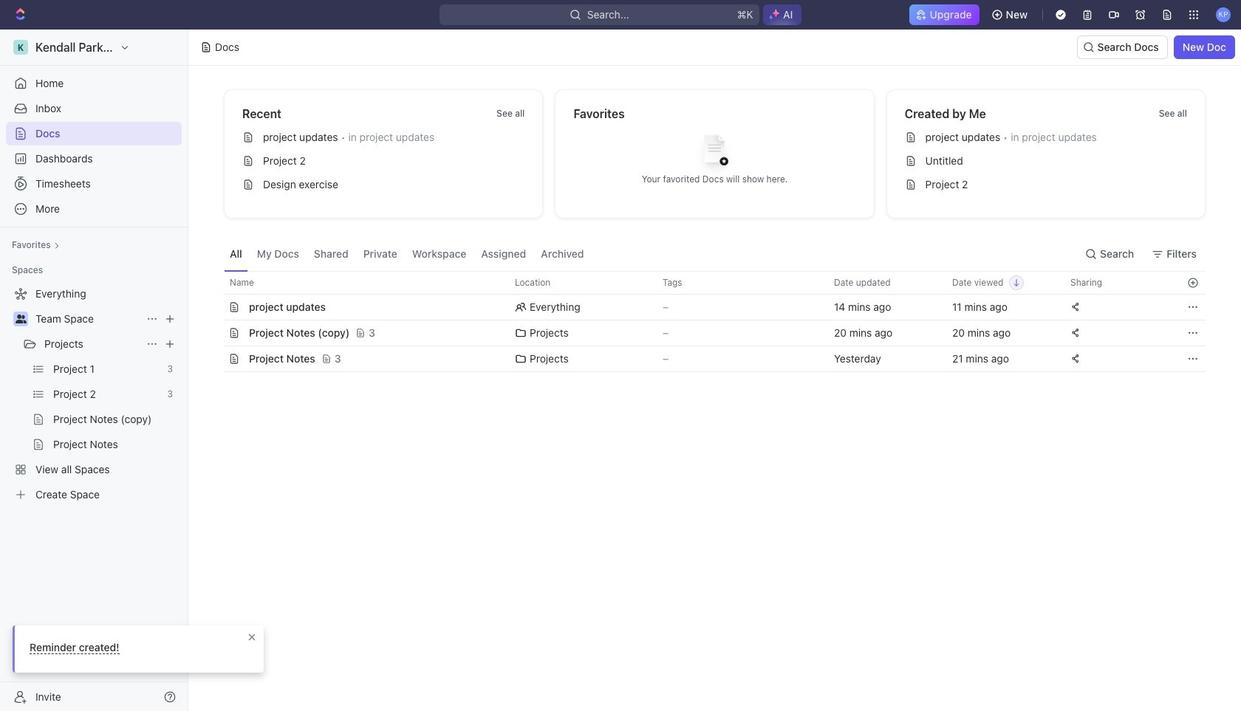 Task type: vqa. For each thing, say whether or not it's contained in the screenshot.
Team
no



Task type: describe. For each thing, give the bounding box(es) containing it.
1 row from the top
[[208, 271, 1206, 295]]

kendall parks's workspace, , element
[[13, 40, 28, 55]]

2 row from the top
[[208, 294, 1206, 321]]

no favorited docs image
[[686, 123, 745, 182]]



Task type: locate. For each thing, give the bounding box(es) containing it.
table
[[208, 271, 1206, 373]]

4 row from the top
[[208, 346, 1206, 373]]

3 row from the top
[[208, 320, 1206, 347]]

row
[[208, 271, 1206, 295], [208, 294, 1206, 321], [208, 320, 1206, 347], [208, 346, 1206, 373]]

user group image
[[15, 315, 26, 324]]

tree
[[6, 282, 182, 507]]

tree inside sidebar navigation
[[6, 282, 182, 507]]

tab list
[[224, 237, 590, 271]]

sidebar navigation
[[0, 30, 191, 712]]



